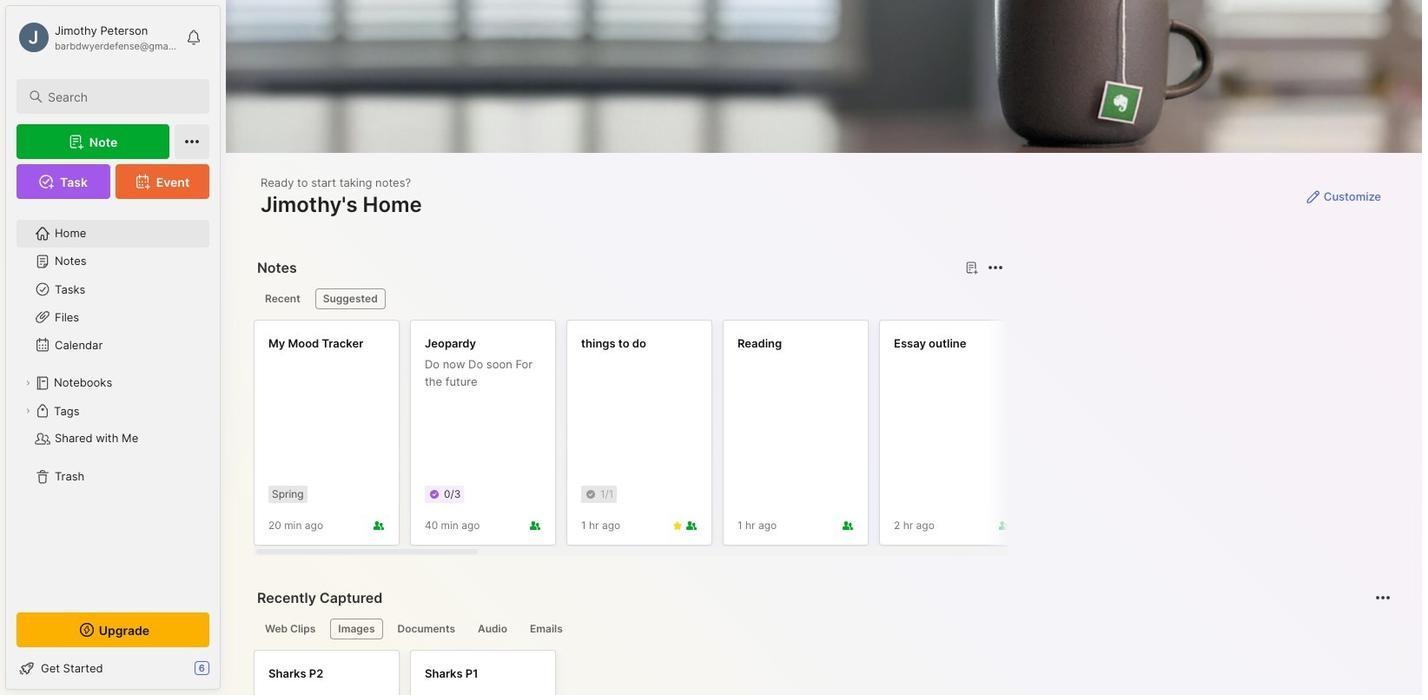 Task type: locate. For each thing, give the bounding box(es) containing it.
0 vertical spatial tab list
[[257, 289, 1001, 309]]

1 vertical spatial row group
[[254, 650, 567, 695]]

tab
[[257, 289, 308, 309], [315, 289, 386, 309], [257, 619, 324, 640], [331, 619, 383, 640], [390, 619, 463, 640], [470, 619, 515, 640], [522, 619, 571, 640]]

row group
[[254, 320, 1423, 556], [254, 650, 567, 695]]

tree
[[6, 209, 220, 597]]

tab list for second row group from the top of the page
[[257, 619, 1389, 640]]

click to collapse image
[[219, 663, 233, 684]]

none search field inside main element
[[48, 86, 194, 107]]

0 vertical spatial row group
[[254, 320, 1423, 556]]

1 tab list from the top
[[257, 289, 1001, 309]]

2 tab list from the top
[[257, 619, 1389, 640]]

Search text field
[[48, 89, 194, 105]]

1 vertical spatial tab list
[[257, 619, 1389, 640]]

Account field
[[17, 20, 177, 55]]

None search field
[[48, 86, 194, 107]]

tab list
[[257, 289, 1001, 309], [257, 619, 1389, 640]]

tab list for second row group from the bottom of the page
[[257, 289, 1001, 309]]



Task type: vqa. For each thing, say whether or not it's contained in the screenshot.
the thumbnail
no



Task type: describe. For each thing, give the bounding box(es) containing it.
2 row group from the top
[[254, 650, 567, 695]]

main element
[[0, 0, 226, 695]]

expand tags image
[[23, 406, 33, 416]]

tree inside main element
[[6, 209, 220, 597]]

expand notebooks image
[[23, 378, 33, 389]]

1 row group from the top
[[254, 320, 1423, 556]]

More actions field
[[984, 256, 1008, 280]]

Help and Learning task checklist field
[[6, 655, 220, 682]]

more actions image
[[986, 257, 1007, 278]]



